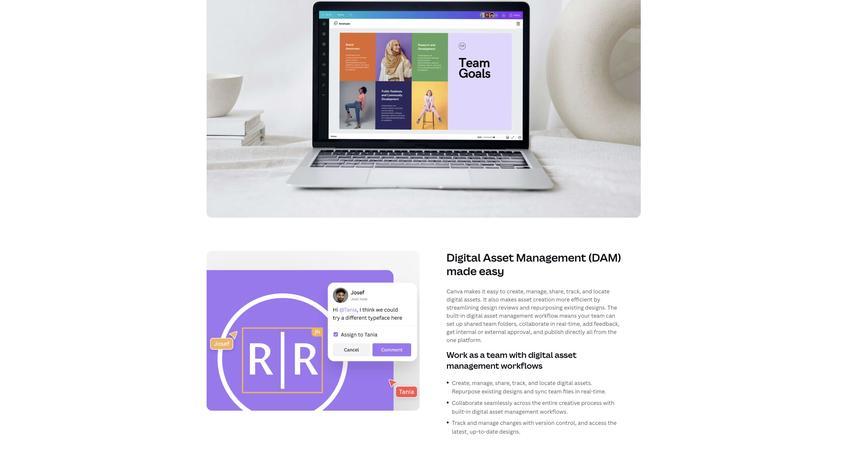 Task type: describe. For each thing, give the bounding box(es) containing it.
directly
[[565, 329, 586, 336]]

in down streamlining
[[461, 312, 465, 320]]

team inside "work as a team with digital asset management workflows"
[[487, 350, 508, 361]]

and up up-
[[467, 420, 477, 427]]

the inside collaborate seamlessly across the entire creative process with built-in digital asset management workflows.
[[532, 400, 541, 407]]

with for access
[[523, 420, 534, 427]]

track, inside create, manage, share, track, and locate digital assets. repurpose existing designs and sync team files in real-time.
[[512, 380, 527, 387]]

designs. inside track and manage changes with version control, and access the latest, up-to-date designs.
[[500, 428, 521, 436]]

by
[[594, 296, 601, 304]]

sync
[[535, 388, 547, 396]]

built- inside canva makes it easy to create, manage, share, track, and locate digital assets. it also makes asset creation more efficient by streamlining design reviews and repurposing existing designs. the built-in digital asset management workflow means your team can set up shared team folders, collaborate in real-time, add feedback, get internal or external approval, and publish directly all from the one platform.
[[447, 312, 461, 320]]

create,
[[507, 288, 525, 296]]

ui   video thumbnail (new creative) image
[[207, 0, 641, 218]]

also
[[489, 296, 499, 304]]

asset
[[483, 251, 514, 265]]

in inside collaborate seamlessly across the entire creative process with built-in digital asset management workflows.
[[466, 408, 471, 416]]

asset inside "work as a team with digital asset management workflows"
[[555, 350, 577, 361]]

feedback,
[[594, 321, 620, 328]]

reviews
[[499, 304, 519, 312]]

date
[[486, 428, 498, 436]]

manage, inside create, manage, share, track, and locate digital assets. repurpose existing designs and sync team files in real-time.
[[472, 380, 494, 387]]

work
[[447, 350, 468, 361]]

manage, inside canva makes it easy to create, manage, share, track, and locate digital assets. it also makes asset creation more efficient by streamlining design reviews and repurposing existing designs. the built-in digital asset management workflow means your team can set up shared team folders, collaborate in real-time, add feedback, get internal or external approval, and publish directly all from the one platform.
[[526, 288, 548, 296]]

create, manage, share, track, and locate digital assets. repurpose existing designs and sync team files in real-time.
[[452, 380, 607, 396]]

more
[[556, 296, 570, 304]]

creation
[[533, 296, 555, 304]]

existing inside canva makes it easy to create, manage, share, track, and locate digital assets. it also makes asset creation more efficient by streamlining design reviews and repurposing existing designs. the built-in digital asset management workflow means your team can set up shared team folders, collaborate in real-time, add feedback, get internal or external approval, and publish directly all from the one platform.
[[564, 304, 584, 312]]

and right reviews
[[520, 304, 530, 312]]

it
[[482, 288, 486, 296]]

access
[[589, 420, 607, 427]]

team up "external" at the right bottom of the page
[[484, 321, 497, 328]]

workflows.
[[540, 408, 568, 416]]

track and manage changes with version control, and access the latest, up-to-date designs.
[[452, 420, 617, 436]]

process
[[582, 400, 602, 407]]

designs. inside canva makes it easy to create, manage, share, track, and locate digital assets. it also makes asset creation more efficient by streamlining design reviews and repurposing existing designs. the built-in digital asset management workflow means your team can set up shared team folders, collaborate in real-time, add feedback, get internal or external approval, and publish directly all from the one platform.
[[585, 304, 607, 312]]

digital inside "work as a team with digital asset management workflows"
[[529, 350, 553, 361]]

the
[[608, 304, 618, 312]]

management
[[516, 251, 587, 265]]

approval,
[[508, 329, 532, 336]]

assets. inside create, manage, share, track, and locate digital assets. repurpose existing designs and sync team files in real-time.
[[575, 380, 593, 387]]

digital up shared
[[467, 312, 483, 320]]

publish
[[545, 329, 564, 336]]

with inside collaborate seamlessly across the entire creative process with built-in digital asset management workflows.
[[604, 400, 615, 407]]

repurpose
[[452, 388, 481, 396]]

internal
[[456, 329, 477, 336]]

platform.
[[458, 337, 482, 344]]

easy inside canva makes it easy to create, manage, share, track, and locate digital assets. it also makes asset creation more efficient by streamlining design reviews and repurposing existing designs. the built-in digital asset management workflow means your team can set up shared team folders, collaborate in real-time, add feedback, get internal or external approval, and publish directly all from the one platform.
[[487, 288, 499, 296]]

collaborate
[[519, 321, 549, 328]]

folders,
[[498, 321, 518, 328]]

digital inside create, manage, share, track, and locate digital assets. repurpose existing designs and sync team files in real-time.
[[557, 380, 573, 387]]

up
[[456, 321, 463, 328]]

digital down canva on the right bottom of page
[[447, 296, 463, 304]]

to-
[[479, 428, 486, 436]]

designs
[[503, 388, 523, 396]]

share, inside canva makes it easy to create, manage, share, track, and locate digital assets. it also makes asset creation more efficient by streamlining design reviews and repurposing existing designs. the built-in digital asset management workflow means your team can set up shared team folders, collaborate in real-time, add feedback, get internal or external approval, and publish directly all from the one platform.
[[549, 288, 565, 296]]

and left sync
[[524, 388, 534, 396]]

and left the access
[[578, 420, 588, 427]]

collaborate
[[452, 400, 483, 407]]

it
[[483, 296, 487, 304]]

canva makes it easy to create, manage, share, track, and locate digital assets. it also makes asset creation more efficient by streamlining design reviews and repurposing existing designs. the built-in digital asset management workflow means your team can set up shared team folders, collaborate in real-time, add feedback, get internal or external approval, and publish directly all from the one platform.
[[447, 288, 620, 344]]

means
[[560, 312, 577, 320]]

asset down design
[[484, 312, 498, 320]]

to
[[500, 288, 506, 296]]

in up publish
[[551, 321, 555, 328]]

efficient
[[571, 296, 593, 304]]

a
[[480, 350, 485, 361]]

existing inside create, manage, share, track, and locate digital assets. repurpose existing designs and sync team files in real-time.
[[482, 388, 502, 396]]



Task type: locate. For each thing, give the bounding box(es) containing it.
1 vertical spatial share,
[[495, 380, 511, 387]]

files
[[563, 388, 574, 396]]

1 horizontal spatial share,
[[549, 288, 565, 296]]

existing up 'seamlessly'
[[482, 388, 502, 396]]

1 vertical spatial built-
[[452, 408, 466, 416]]

and down collaborate
[[534, 329, 544, 336]]

entire
[[542, 400, 558, 407]]

1 horizontal spatial locate
[[594, 288, 610, 296]]

one
[[447, 337, 457, 344]]

track
[[452, 420, 466, 427]]

makes left it
[[464, 288, 481, 296]]

1 vertical spatial designs.
[[500, 428, 521, 436]]

built- up track at right
[[452, 408, 466, 416]]

management inside collaborate seamlessly across the entire creative process with built-in digital asset management workflows.
[[505, 408, 539, 416]]

in inside create, manage, share, track, and locate digital assets. repurpose existing designs and sync team files in real-time.
[[575, 388, 580, 396]]

easy up 'also'
[[487, 288, 499, 296]]

digital down publish
[[529, 350, 553, 361]]

0 vertical spatial existing
[[564, 304, 584, 312]]

digital
[[447, 296, 463, 304], [467, 312, 483, 320], [529, 350, 553, 361], [557, 380, 573, 387], [472, 408, 488, 416]]

real- inside create, manage, share, track, and locate digital assets. repurpose existing designs and sync team files in real-time.
[[582, 388, 593, 396]]

canva
[[447, 288, 463, 296]]

easy inside digital asset management (dam) made easy
[[479, 264, 504, 279]]

your
[[578, 312, 590, 320]]

1 vertical spatial makes
[[501, 296, 517, 304]]

0 horizontal spatial track,
[[512, 380, 527, 387]]

digital inside collaborate seamlessly across the entire creative process with built-in digital asset management workflows.
[[472, 408, 488, 416]]

the right the access
[[608, 420, 617, 427]]

control,
[[556, 420, 577, 427]]

built- up set
[[447, 312, 461, 320]]

with down time.
[[604, 400, 615, 407]]

repurposing
[[531, 304, 563, 312]]

shared
[[464, 321, 482, 328]]

existing up means
[[564, 304, 584, 312]]

the
[[608, 329, 617, 336], [532, 400, 541, 407], [608, 420, 617, 427]]

version
[[536, 420, 555, 427]]

0 vertical spatial locate
[[594, 288, 610, 296]]

1 horizontal spatial real-
[[582, 388, 593, 396]]

management down across
[[505, 408, 539, 416]]

manage
[[479, 420, 499, 427]]

1 horizontal spatial assets.
[[575, 380, 593, 387]]

with for workflows
[[509, 350, 527, 361]]

manage, up creation
[[526, 288, 548, 296]]

0 vertical spatial management
[[499, 312, 533, 320]]

1 vertical spatial locate
[[540, 380, 556, 387]]

the down sync
[[532, 400, 541, 407]]

all
[[587, 329, 593, 336]]

0 vertical spatial manage,
[[526, 288, 548, 296]]

1 vertical spatial the
[[532, 400, 541, 407]]

designs. down "changes"
[[500, 428, 521, 436]]

with down approval,
[[509, 350, 527, 361]]

share,
[[549, 288, 565, 296], [495, 380, 511, 387]]

makes up reviews
[[501, 296, 517, 304]]

track, inside canva makes it easy to create, manage, share, track, and locate digital assets. it also makes asset creation more efficient by streamlining design reviews and repurposing existing designs. the built-in digital asset management workflow means your team can set up shared team folders, collaborate in real-time, add feedback, get internal or external approval, and publish directly all from the one platform.
[[567, 288, 581, 296]]

up-
[[470, 428, 479, 436]]

1 vertical spatial with
[[604, 400, 615, 407]]

track, up the 'efficient'
[[567, 288, 581, 296]]

asset
[[518, 296, 532, 304], [484, 312, 498, 320], [555, 350, 577, 361], [490, 408, 503, 416]]

workflow
[[535, 312, 559, 320]]

0 horizontal spatial makes
[[464, 288, 481, 296]]

2 vertical spatial management
[[505, 408, 539, 416]]

create,
[[452, 380, 471, 387]]

from
[[594, 329, 607, 336]]

built- inside collaborate seamlessly across the entire creative process with built-in digital asset management workflows.
[[452, 408, 466, 416]]

0 vertical spatial makes
[[464, 288, 481, 296]]

existing
[[564, 304, 584, 312], [482, 388, 502, 396]]

and up sync
[[529, 380, 538, 387]]

the inside canva makes it easy to create, manage, share, track, and locate digital assets. it also makes asset creation more efficient by streamlining design reviews and repurposing existing designs. the built-in digital asset management workflow means your team can set up shared team folders, collaborate in real-time, add feedback, get internal or external approval, and publish directly all from the one platform.
[[608, 329, 617, 336]]

0 horizontal spatial real-
[[557, 321, 569, 328]]

assets. up process
[[575, 380, 593, 387]]

1 vertical spatial assets.
[[575, 380, 593, 387]]

built-
[[447, 312, 461, 320], [452, 408, 466, 416]]

0 vertical spatial assets.
[[464, 296, 482, 304]]

1 vertical spatial management
[[447, 360, 500, 371]]

0 vertical spatial track,
[[567, 288, 581, 296]]

locate inside create, manage, share, track, and locate digital assets. repurpose existing designs and sync team files in real-time.
[[540, 380, 556, 387]]

1 vertical spatial real-
[[582, 388, 593, 396]]

0 horizontal spatial manage,
[[472, 380, 494, 387]]

asset down directly at the bottom of page
[[555, 350, 577, 361]]

real- down means
[[557, 321, 569, 328]]

0 horizontal spatial designs.
[[500, 428, 521, 436]]

streamlining
[[447, 304, 479, 312]]

across
[[514, 400, 531, 407]]

team inside create, manage, share, track, and locate digital assets. repurpose existing designs and sync team files in real-time.
[[549, 388, 562, 396]]

0 vertical spatial real-
[[557, 321, 569, 328]]

0 horizontal spatial share,
[[495, 380, 511, 387]]

collaborate seamlessly across the entire creative process with built-in digital asset management workflows.
[[452, 400, 615, 416]]

work as a team with digital asset management workflows
[[447, 350, 577, 371]]

digital up files
[[557, 380, 573, 387]]

kit image
[[207, 251, 420, 411]]

with inside track and manage changes with version control, and access the latest, up-to-date designs.
[[523, 420, 534, 427]]

and
[[583, 288, 592, 296], [520, 304, 530, 312], [534, 329, 544, 336], [529, 380, 538, 387], [524, 388, 534, 396], [467, 420, 477, 427], [578, 420, 588, 427]]

digital
[[447, 251, 481, 265]]

2 vertical spatial with
[[523, 420, 534, 427]]

as
[[470, 350, 479, 361]]

can
[[606, 312, 616, 320]]

assets. left "it"
[[464, 296, 482, 304]]

easy
[[479, 264, 504, 279], [487, 288, 499, 296]]

designs.
[[585, 304, 607, 312], [500, 428, 521, 436]]

0 vertical spatial built-
[[447, 312, 461, 320]]

with inside "work as a team with digital asset management workflows"
[[509, 350, 527, 361]]

management
[[499, 312, 533, 320], [447, 360, 500, 371], [505, 408, 539, 416]]

easy up it
[[479, 264, 504, 279]]

locate
[[594, 288, 610, 296], [540, 380, 556, 387]]

1 horizontal spatial track,
[[567, 288, 581, 296]]

team up entire
[[549, 388, 562, 396]]

asset down 'create,'
[[518, 296, 532, 304]]

1 vertical spatial existing
[[482, 388, 502, 396]]

asset inside collaborate seamlessly across the entire creative process with built-in digital asset management workflows.
[[490, 408, 503, 416]]

locate up sync
[[540, 380, 556, 387]]

locate inside canva makes it easy to create, manage, share, track, and locate digital assets. it also makes asset creation more efficient by streamlining design reviews and repurposing existing designs. the built-in digital asset management workflow means your team can set up shared team folders, collaborate in real-time, add feedback, get internal or external approval, and publish directly all from the one platform.
[[594, 288, 610, 296]]

time.
[[593, 388, 607, 396]]

designs. down by
[[585, 304, 607, 312]]

set
[[447, 321, 455, 328]]

in right files
[[575, 388, 580, 396]]

real- inside canva makes it easy to create, manage, share, track, and locate digital assets. it also makes asset creation more efficient by streamlining design reviews and repurposing existing designs. the built-in digital asset management workflow means your team can set up shared team folders, collaborate in real-time, add feedback, get internal or external approval, and publish directly all from the one platform.
[[557, 321, 569, 328]]

makes
[[464, 288, 481, 296], [501, 296, 517, 304]]

0 horizontal spatial assets.
[[464, 296, 482, 304]]

assets. inside canva makes it easy to create, manage, share, track, and locate digital assets. it also makes asset creation more efficient by streamlining design reviews and repurposing existing designs. the built-in digital asset management workflow means your team can set up shared team folders, collaborate in real-time, add feedback, get internal or external approval, and publish directly all from the one platform.
[[464, 296, 482, 304]]

creative
[[559, 400, 580, 407]]

external
[[485, 329, 506, 336]]

1 horizontal spatial manage,
[[526, 288, 548, 296]]

seamlessly
[[484, 400, 513, 407]]

time,
[[569, 321, 582, 328]]

workflows
[[501, 360, 543, 371]]

management down reviews
[[499, 312, 533, 320]]

team
[[592, 312, 605, 320], [484, 321, 497, 328], [487, 350, 508, 361], [549, 388, 562, 396]]

share, up designs in the right of the page
[[495, 380, 511, 387]]

manage, up 'repurpose'
[[472, 380, 494, 387]]

design
[[481, 304, 498, 312]]

made
[[447, 264, 477, 279]]

share, inside create, manage, share, track, and locate digital assets. repurpose existing designs and sync team files in real-time.
[[495, 380, 511, 387]]

0 vertical spatial designs.
[[585, 304, 607, 312]]

digital up manage
[[472, 408, 488, 416]]

get
[[447, 329, 455, 336]]

0 vertical spatial share,
[[549, 288, 565, 296]]

1 horizontal spatial makes
[[501, 296, 517, 304]]

management up 'create,' on the right bottom of the page
[[447, 360, 500, 371]]

assets.
[[464, 296, 482, 304], [575, 380, 593, 387]]

(dam)
[[589, 251, 622, 265]]

the inside track and manage changes with version control, and access the latest, up-to-date designs.
[[608, 420, 617, 427]]

manage,
[[526, 288, 548, 296], [472, 380, 494, 387]]

asset down 'seamlessly'
[[490, 408, 503, 416]]

real-
[[557, 321, 569, 328], [582, 388, 593, 396]]

0 horizontal spatial locate
[[540, 380, 556, 387]]

with down collaborate seamlessly across the entire creative process with built-in digital asset management workflows.
[[523, 420, 534, 427]]

2 vertical spatial the
[[608, 420, 617, 427]]

latest,
[[452, 428, 469, 436]]

1 horizontal spatial existing
[[564, 304, 584, 312]]

management inside "work as a team with digital asset management workflows"
[[447, 360, 500, 371]]

1 vertical spatial manage,
[[472, 380, 494, 387]]

team up feedback,
[[592, 312, 605, 320]]

0 vertical spatial with
[[509, 350, 527, 361]]

track, up designs in the right of the page
[[512, 380, 527, 387]]

the down feedback,
[[608, 329, 617, 336]]

real- up process
[[582, 388, 593, 396]]

or
[[478, 329, 484, 336]]

0 vertical spatial easy
[[479, 264, 504, 279]]

with
[[509, 350, 527, 361], [604, 400, 615, 407], [523, 420, 534, 427]]

add
[[583, 321, 593, 328]]

share, up more
[[549, 288, 565, 296]]

team right a
[[487, 350, 508, 361]]

1 horizontal spatial designs.
[[585, 304, 607, 312]]

1 vertical spatial easy
[[487, 288, 499, 296]]

in
[[461, 312, 465, 320], [551, 321, 555, 328], [575, 388, 580, 396], [466, 408, 471, 416]]

management inside canva makes it easy to create, manage, share, track, and locate digital assets. it also makes asset creation more efficient by streamlining design reviews and repurposing existing designs. the built-in digital asset management workflow means your team can set up shared team folders, collaborate in real-time, add feedback, get internal or external approval, and publish directly all from the one platform.
[[499, 312, 533, 320]]

0 vertical spatial the
[[608, 329, 617, 336]]

track,
[[567, 288, 581, 296], [512, 380, 527, 387]]

and up the 'efficient'
[[583, 288, 592, 296]]

locate up by
[[594, 288, 610, 296]]

in down collaborate
[[466, 408, 471, 416]]

0 horizontal spatial existing
[[482, 388, 502, 396]]

changes
[[500, 420, 522, 427]]

digital asset management (dam) made easy
[[447, 251, 622, 279]]

1 vertical spatial track,
[[512, 380, 527, 387]]



Task type: vqa. For each thing, say whether or not it's contained in the screenshot.
easy within the Digital Asset Management (DAM) made easy
yes



